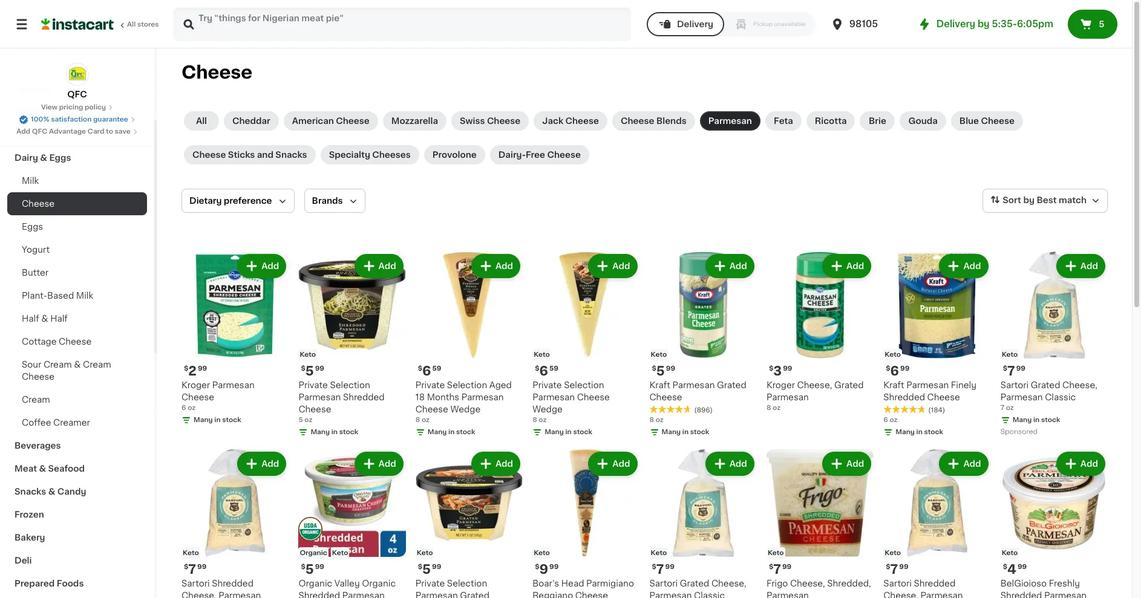 Task type: locate. For each thing, give the bounding box(es) containing it.
1 vertical spatial milk
[[76, 292, 93, 300]]

parmesan inside "private selection aged 18 months parmesan cheese wedge 8 oz"
[[462, 394, 504, 402]]

wedge inside "private selection parmesan cheese wedge 8 oz"
[[533, 406, 563, 414]]

59
[[433, 366, 442, 373], [550, 366, 559, 373]]

$ inside $ 4 99
[[1004, 564, 1008, 571]]

0 vertical spatial milk
[[22, 177, 39, 185]]

1 horizontal spatial qfc
[[67, 90, 87, 99]]

$ inside $ 2 99
[[184, 366, 189, 373]]

0 horizontal spatial kraft
[[650, 382, 671, 390]]

feta link
[[766, 111, 802, 131]]

delivery for delivery
[[677, 20, 714, 28]]

★★★★★
[[650, 406, 692, 414], [650, 406, 692, 414], [884, 406, 927, 414], [884, 406, 927, 414]]

many for cheese
[[311, 430, 330, 436]]

kraft inside the kraft parmesan finely shredded cheese
[[884, 382, 905, 390]]

$ 5 99 up private selection parmesan shredded cheese 5 oz
[[301, 365, 325, 378]]

many in stock up sponsored badge image in the right of the page
[[1013, 417, 1061, 424]]

$ 6 59
[[418, 365, 442, 378], [535, 365, 559, 378]]

& left the candy
[[48, 488, 55, 496]]

qfc link
[[66, 63, 89, 101]]

1 horizontal spatial $ 6 59
[[535, 365, 559, 378]]

6 up 18
[[423, 365, 431, 378]]

jack cheese
[[543, 117, 599, 125]]

2 kroger from the left
[[767, 382, 796, 390]]

many in stock down "kroger parmesan cheese 6 oz"
[[194, 417, 241, 424]]

snacks up frozen
[[15, 488, 46, 496]]

all for all
[[196, 117, 207, 125]]

9
[[540, 564, 549, 576]]

by left 5:35-
[[978, 19, 990, 28]]

aged
[[490, 382, 512, 390]]

private inside private selection parmesan shredded cheese 5 oz
[[299, 382, 328, 390]]

jack cheese link
[[534, 111, 608, 131]]

& right dairy
[[40, 154, 47, 162]]

1 wedge from the left
[[451, 406, 481, 414]]

1 horizontal spatial milk
[[76, 292, 93, 300]]

kroger for cheese,
[[767, 382, 796, 390]]

0 horizontal spatial by
[[978, 19, 990, 28]]

& down cottage cheese link
[[74, 361, 81, 369]]

$ 6 59 up 18
[[418, 365, 442, 378]]

many down "private selection parmesan cheese wedge 8 oz"
[[545, 430, 564, 436]]

5 for private selection parmesan shredded cheese
[[306, 365, 314, 378]]

parmesan
[[709, 117, 753, 125], [212, 382, 255, 390], [673, 382, 715, 390], [907, 382, 950, 390], [299, 394, 341, 402], [462, 394, 504, 402], [533, 394, 575, 402], [767, 394, 809, 402], [1001, 394, 1044, 402], [416, 592, 458, 599], [650, 592, 692, 599], [767, 592, 809, 599]]

cream down cottage cheese link
[[83, 361, 111, 369]]

cottage cheese
[[22, 338, 92, 346]]

yogurt link
[[7, 239, 147, 262]]

1 horizontal spatial snacks
[[276, 151, 307, 159]]

1 vertical spatial snacks
[[15, 488, 46, 496]]

$ 6 59 for private selection aged 18 months parmesan cheese wedge
[[418, 365, 442, 378]]

grated inside sartori grated cheese, parmesan classic 7 oz
[[1032, 382, 1061, 390]]

59 up "private selection parmesan cheese wedge 8 oz"
[[550, 366, 559, 373]]

half
[[22, 315, 39, 323], [50, 315, 68, 323]]

by inside best match sort by field
[[1024, 196, 1035, 205]]

private inside "private selection aged 18 months parmesan cheese wedge 8 oz"
[[416, 382, 445, 390]]

6 for private selection aged 18 months parmesan cheese wedge
[[423, 365, 431, 378]]

0 horizontal spatial sartori shredded cheese, parmesa
[[182, 580, 261, 599]]

cheese blends
[[621, 117, 687, 125]]

99 inside $ 3 99
[[784, 366, 793, 373]]

classic
[[1046, 394, 1077, 402], [694, 592, 725, 599]]

half & half link
[[7, 308, 147, 331]]

kraft for 5
[[650, 382, 671, 390]]

0 horizontal spatial delivery
[[677, 20, 714, 28]]

$ 9 99
[[535, 564, 559, 576]]

eggs down advantage
[[49, 154, 71, 162]]

8 inside "private selection aged 18 months parmesan cheese wedge 8 oz"
[[416, 417, 420, 424]]

many down "months" at the left of the page
[[428, 430, 447, 436]]

$ 5 99 for private selection parmesan grate
[[418, 564, 442, 576]]

brands
[[312, 197, 343, 205]]

0 horizontal spatial snacks
[[15, 488, 46, 496]]

shredded
[[343, 394, 385, 402], [884, 394, 926, 402], [212, 580, 254, 588], [915, 580, 956, 588], [299, 592, 340, 599], [1001, 592, 1043, 599]]

1 horizontal spatial by
[[1024, 196, 1035, 205]]

cheese sticks and snacks
[[193, 151, 307, 159]]

sour cream & cream cheese link
[[7, 354, 147, 389]]

oz inside kroger cheese, grated parmesan 8 oz
[[773, 405, 781, 412]]

provolone link
[[424, 145, 485, 165]]

0 vertical spatial all
[[127, 21, 136, 28]]

dietary preference button
[[182, 189, 295, 213]]

kraft for 6
[[884, 382, 905, 390]]

$ 5 99 down organic keto
[[301, 564, 325, 576]]

frozen
[[15, 511, 44, 519]]

kroger inside "kroger parmesan cheese 6 oz"
[[182, 382, 210, 390]]

0 horizontal spatial $ 6 59
[[418, 365, 442, 378]]

selection inside private selection parmesan grate
[[447, 580, 488, 588]]

qfc logo image
[[66, 63, 89, 86]]

product group
[[182, 252, 289, 428], [299, 252, 406, 440], [416, 252, 523, 440], [533, 252, 640, 440], [650, 252, 757, 440], [767, 252, 874, 414], [884, 252, 992, 440], [1001, 252, 1109, 439], [182, 450, 289, 599], [299, 450, 406, 599], [416, 450, 523, 599], [533, 450, 640, 599], [650, 450, 757, 599], [767, 450, 874, 599], [884, 450, 992, 599], [1001, 450, 1109, 599]]

cheese inside the kraft parmesan finely shredded cheese
[[928, 394, 961, 402]]

cheeses
[[373, 151, 411, 159]]

0 vertical spatial eggs
[[49, 154, 71, 162]]

kroger for parmesan
[[182, 382, 210, 390]]

1 horizontal spatial kraft
[[884, 382, 905, 390]]

classic for sartori grated cheese, parmesan classic
[[694, 592, 725, 599]]

selection
[[330, 382, 370, 390], [447, 382, 488, 390], [564, 382, 605, 390], [447, 580, 488, 588]]

bakery link
[[7, 527, 147, 550]]

qfc up view pricing policy link
[[67, 90, 87, 99]]

view
[[41, 104, 58, 111]]

None search field
[[173, 7, 631, 41]]

frigo
[[767, 580, 789, 588]]

0 horizontal spatial qfc
[[32, 128, 47, 135]]

1 vertical spatial eggs
[[22, 223, 43, 231]]

stock down "private selection parmesan cheese wedge 8 oz"
[[574, 430, 593, 436]]

6 up the kraft parmesan finely shredded cheese
[[891, 365, 900, 378]]

many down private selection parmesan shredded cheese 5 oz
[[311, 430, 330, 436]]

& right meat
[[39, 465, 46, 473]]

oz inside "private selection aged 18 months parmesan cheese wedge 8 oz"
[[422, 417, 430, 424]]

sartori inside sartori grated cheese, parmesan classic
[[650, 580, 678, 588]]

0 horizontal spatial classic
[[694, 592, 725, 599]]

cream down the cottage cheese
[[44, 361, 72, 369]]

plant-based milk
[[22, 292, 93, 300]]

2 wedge from the left
[[533, 406, 563, 414]]

1 horizontal spatial delivery
[[937, 19, 976, 28]]

cream up coffee
[[22, 396, 50, 404]]

qfc down 100%
[[32, 128, 47, 135]]

recipes link
[[7, 78, 147, 101]]

private for private selection parmesan shredded cheese
[[299, 382, 328, 390]]

cheese blends link
[[613, 111, 696, 131]]

sartori grated cheese, parmesan classic
[[650, 580, 747, 599]]

selection inside private selection parmesan shredded cheese 5 oz
[[330, 382, 370, 390]]

5 for private selection parmesan grate
[[423, 564, 431, 576]]

in down the kraft parmesan finely shredded cheese
[[917, 430, 923, 436]]

in down "private selection parmesan cheese wedge 8 oz"
[[566, 430, 572, 436]]

1 kraft from the left
[[650, 382, 671, 390]]

stock for oz
[[222, 417, 241, 424]]

$ 5 99 for private selection parmesan shredded cheese
[[301, 365, 325, 378]]

organic for organic valley organic shredded parmesa
[[299, 580, 333, 588]]

stock down "kroger parmesan cheese 6 oz"
[[222, 417, 241, 424]]

99
[[198, 366, 207, 373], [315, 366, 325, 373], [667, 366, 676, 373], [784, 366, 793, 373], [901, 366, 910, 373], [1017, 366, 1026, 373], [197, 564, 207, 571], [315, 564, 325, 571], [432, 564, 442, 571], [550, 564, 559, 571], [666, 564, 675, 571], [783, 564, 792, 571], [900, 564, 909, 571], [1018, 564, 1028, 571]]

organic left valley
[[299, 580, 333, 588]]

many up sponsored badge image in the right of the page
[[1013, 417, 1033, 424]]

coffee
[[22, 419, 51, 427]]

sticks
[[228, 151, 255, 159]]

0 vertical spatial classic
[[1046, 394, 1077, 402]]

organic for organic keto
[[300, 550, 327, 557]]

1 horizontal spatial wedge
[[533, 406, 563, 414]]

98105 button
[[831, 7, 903, 41]]

card
[[88, 128, 104, 135]]

Best match Sort by field
[[983, 189, 1109, 213]]

1 horizontal spatial classic
[[1046, 394, 1077, 402]]

snacks right and
[[276, 151, 307, 159]]

eggs up yogurt in the left top of the page
[[22, 223, 43, 231]]

1 horizontal spatial half
[[50, 315, 68, 323]]

organic down item badge icon
[[300, 550, 327, 557]]

by right sort
[[1024, 196, 1035, 205]]

100%
[[31, 116, 49, 123]]

mozzarella link
[[383, 111, 447, 131]]

snacks
[[276, 151, 307, 159], [15, 488, 46, 496]]

kroger inside kroger cheese, grated parmesan 8 oz
[[767, 382, 796, 390]]

6 for private selection parmesan cheese wedge
[[540, 365, 548, 378]]

cream link
[[7, 389, 147, 412]]

0 horizontal spatial half
[[22, 315, 39, 323]]

6 inside "kroger parmesan cheese 6 oz"
[[182, 405, 186, 412]]

milk down dairy
[[22, 177, 39, 185]]

stock down sartori grated cheese, parmesan classic 7 oz
[[1042, 417, 1061, 424]]

$ 6 59 up "private selection parmesan cheese wedge 8 oz"
[[535, 365, 559, 378]]

plant-
[[22, 292, 47, 300]]

frigo cheese, shredded, parmesan
[[767, 580, 872, 599]]

many in stock for months
[[428, 430, 476, 436]]

many down "kroger parmesan cheese 6 oz"
[[194, 417, 213, 424]]

half down plant-
[[22, 315, 39, 323]]

in
[[215, 417, 221, 424], [1034, 417, 1040, 424], [332, 430, 338, 436], [449, 430, 455, 436], [566, 430, 572, 436], [683, 430, 689, 436], [917, 430, 923, 436]]

(896)
[[695, 408, 713, 414]]

shredded inside belgioioso freshly shredded parmesa
[[1001, 592, 1043, 599]]

in down "private selection aged 18 months parmesan cheese wedge 8 oz"
[[449, 430, 455, 436]]

add button
[[239, 256, 285, 277], [356, 256, 402, 277], [473, 256, 520, 277], [590, 256, 637, 277], [707, 256, 754, 277], [824, 256, 871, 277], [941, 256, 988, 277], [1058, 256, 1105, 277], [239, 454, 285, 476], [356, 454, 402, 476], [473, 454, 520, 476], [590, 454, 637, 476], [707, 454, 754, 476], [824, 454, 871, 476], [941, 454, 988, 476], [1058, 454, 1105, 476]]

$ 5 99 for organic valley organic shredded parmesa
[[301, 564, 325, 576]]

add qfc advantage card to save
[[16, 128, 131, 135]]

parmesan inside private selection parmesan shredded cheese 5 oz
[[299, 394, 341, 402]]

kroger down $ 3 99
[[767, 382, 796, 390]]

& up cottage
[[41, 315, 48, 323]]

stock down "private selection aged 18 months parmesan cheese wedge 8 oz"
[[457, 430, 476, 436]]

6 up "private selection parmesan cheese wedge 8 oz"
[[540, 365, 548, 378]]

kroger down $ 2 99
[[182, 382, 210, 390]]

selection inside "private selection aged 18 months parmesan cheese wedge 8 oz"
[[447, 382, 488, 390]]

selection inside "private selection parmesan cheese wedge 8 oz"
[[564, 382, 605, 390]]

1 horizontal spatial all
[[196, 117, 207, 125]]

parmesan link
[[700, 111, 761, 131]]

$ 5 99 up kraft parmesan grated cheese at bottom right
[[652, 365, 676, 378]]

all left cheddar
[[196, 117, 207, 125]]

milk right based
[[76, 292, 93, 300]]

7 inside sartori grated cheese, parmesan classic 7 oz
[[1001, 405, 1005, 412]]

instacart logo image
[[41, 17, 114, 31]]

59 up "months" at the left of the page
[[433, 366, 442, 373]]

$ inside $ 3 99
[[769, 366, 774, 373]]

many for oz
[[194, 417, 213, 424]]

cheddar link
[[224, 111, 279, 131]]

private for private selection aged 18 months parmesan cheese wedge
[[416, 382, 445, 390]]

cheese, inside sartori grated cheese, parmesan classic
[[712, 580, 747, 588]]

dietary
[[190, 197, 222, 205]]

sour
[[22, 361, 41, 369]]

2 kraft from the left
[[884, 382, 905, 390]]

0 horizontal spatial kroger
[[182, 382, 210, 390]]

eggs
[[49, 154, 71, 162], [22, 223, 43, 231]]

6 down $ 2 99
[[182, 405, 186, 412]]

swiss cheese link
[[452, 111, 529, 131]]

classic inside sartori grated cheese, parmesan classic
[[694, 592, 725, 599]]

parmesan inside kraft parmesan grated cheese
[[673, 382, 715, 390]]

private inside "private selection parmesan cheese wedge 8 oz"
[[533, 382, 562, 390]]

all stores link
[[41, 7, 160, 41]]

parmesan inside private selection parmesan grate
[[416, 592, 458, 599]]

kraft up 8 oz
[[650, 382, 671, 390]]

to
[[106, 128, 113, 135]]

in up sponsored badge image in the right of the page
[[1034, 417, 1040, 424]]

many in stock down private selection parmesan shredded cheese 5 oz
[[311, 430, 359, 436]]

5 for organic valley organic shredded parmesa
[[306, 564, 314, 576]]

organic
[[300, 550, 327, 557], [299, 580, 333, 588], [362, 580, 396, 588]]

dairy-
[[499, 151, 526, 159]]

service type group
[[647, 12, 816, 36]]

belgioioso freshly shredded parmesa
[[1001, 580, 1087, 599]]

1 kroger from the left
[[182, 382, 210, 390]]

yogurt
[[22, 246, 50, 254]]

best match
[[1037, 196, 1087, 205]]

0 vertical spatial snacks
[[276, 151, 307, 159]]

in down kraft parmesan grated cheese at bottom right
[[683, 430, 689, 436]]

add
[[16, 128, 30, 135], [262, 262, 279, 271], [379, 262, 396, 271], [496, 262, 514, 271], [613, 262, 631, 271], [730, 262, 748, 271], [847, 262, 865, 271], [964, 262, 982, 271], [1081, 262, 1099, 271], [262, 460, 279, 469], [379, 460, 396, 469], [496, 460, 514, 469], [613, 460, 631, 469], [730, 460, 748, 469], [847, 460, 865, 469], [964, 460, 982, 469], [1081, 460, 1099, 469]]

private for private selection parmesan cheese wedge
[[533, 382, 562, 390]]

all left stores
[[127, 21, 136, 28]]

many in stock for classic
[[1013, 417, 1061, 424]]

selection for wedge
[[564, 382, 605, 390]]

plant-based milk link
[[7, 285, 147, 308]]

in for months
[[449, 430, 455, 436]]

stock down private selection parmesan shredded cheese 5 oz
[[339, 430, 359, 436]]

finely
[[952, 382, 977, 390]]

feta
[[774, 117, 794, 125]]

grated inside kraft parmesan grated cheese
[[717, 382, 747, 390]]

delivery inside button
[[677, 20, 714, 28]]

all stores
[[127, 21, 159, 28]]

delivery by 5:35-6:05pm link
[[918, 17, 1054, 31]]

2 59 from the left
[[550, 366, 559, 373]]

prepared foods link
[[7, 573, 147, 596]]

many down 6 oz
[[896, 430, 915, 436]]

6 oz
[[884, 417, 898, 424]]

kraft inside kraft parmesan grated cheese
[[650, 382, 671, 390]]

shredded inside organic valley organic shredded parmesa
[[299, 592, 340, 599]]

$ 5 99 up private selection parmesan grate
[[418, 564, 442, 576]]

product group containing 2
[[182, 252, 289, 428]]

0 horizontal spatial all
[[127, 21, 136, 28]]

1 vertical spatial by
[[1024, 196, 1035, 205]]

satisfaction
[[51, 116, 92, 123]]

1 horizontal spatial kroger
[[767, 382, 796, 390]]

99 inside $ 2 99
[[198, 366, 207, 373]]

kroger
[[182, 382, 210, 390], [767, 382, 796, 390]]

stores
[[137, 21, 159, 28]]

6
[[423, 365, 431, 378], [540, 365, 548, 378], [891, 365, 900, 378], [182, 405, 186, 412], [884, 417, 889, 424]]

100% satisfaction guarantee button
[[19, 113, 136, 125]]

half down plant-based milk
[[50, 315, 68, 323]]

item badge image
[[299, 518, 323, 542]]

cheese, inside frigo cheese, shredded, parmesan
[[791, 580, 826, 588]]

cheese, inside sartori grated cheese, parmesan classic 7 oz
[[1063, 382, 1098, 390]]

1 vertical spatial classic
[[694, 592, 725, 599]]

gouda
[[909, 117, 938, 125]]

many in stock down "private selection parmesan cheese wedge 8 oz"
[[545, 430, 593, 436]]

in down private selection parmesan shredded cheese 5 oz
[[332, 430, 338, 436]]

kroger cheese, grated parmesan 8 oz
[[767, 382, 864, 412]]

1 59 from the left
[[433, 366, 442, 373]]

creamer
[[53, 419, 90, 427]]

2 $ 6 59 from the left
[[535, 365, 559, 378]]

many in stock down (896)
[[662, 430, 710, 436]]

organic right valley
[[362, 580, 396, 588]]

0 horizontal spatial 59
[[433, 366, 442, 373]]

all for all stores
[[127, 21, 136, 28]]

by inside delivery by 5:35-6:05pm link
[[978, 19, 990, 28]]

0 horizontal spatial wedge
[[451, 406, 481, 414]]

1 horizontal spatial eggs
[[49, 154, 71, 162]]

0 vertical spatial by
[[978, 19, 990, 28]]

deli link
[[7, 550, 147, 573]]

kraft down the $ 6 99
[[884, 382, 905, 390]]

classic inside sartori grated cheese, parmesan classic 7 oz
[[1046, 394, 1077, 402]]

1 vertical spatial all
[[196, 117, 207, 125]]

in down "kroger parmesan cheese 6 oz"
[[215, 417, 221, 424]]

many in stock down "private selection aged 18 months parmesan cheese wedge 8 oz"
[[428, 430, 476, 436]]

classic for sartori grated cheese, parmesan classic 7 oz
[[1046, 394, 1077, 402]]

1 horizontal spatial 59
[[550, 366, 559, 373]]

qfc
[[67, 90, 87, 99], [32, 128, 47, 135]]

1 $ 6 59 from the left
[[418, 365, 442, 378]]

specialty cheeses link
[[321, 145, 419, 165]]

1 horizontal spatial sartori shredded cheese, parmesa
[[884, 580, 964, 599]]

product group containing 3
[[767, 252, 874, 414]]



Task type: describe. For each thing, give the bounding box(es) containing it.
6 for kraft parmesan finely shredded cheese
[[891, 365, 900, 378]]

$ 4 99
[[1004, 564, 1028, 576]]

produce
[[15, 131, 51, 139]]

many in stock for cheese
[[311, 430, 359, 436]]

$ inside $ 9 99
[[535, 564, 540, 571]]

delivery for delivery by 5:35-6:05pm
[[937, 19, 976, 28]]

parmesan inside sartori grated cheese, parmesan classic
[[650, 592, 692, 599]]

based
[[47, 292, 74, 300]]

cheese inside "private selection parmesan cheese wedge 8 oz"
[[577, 394, 610, 402]]

59 for private selection aged 18 months parmesan cheese wedge
[[433, 366, 442, 373]]

0 vertical spatial qfc
[[67, 90, 87, 99]]

boar's head parmigiano reggiano cheese
[[533, 580, 635, 599]]

many in stock down (184)
[[896, 430, 944, 436]]

eggs link
[[7, 216, 147, 239]]

provolone
[[433, 151, 477, 159]]

cheese inside private selection parmesan shredded cheese 5 oz
[[299, 406, 332, 414]]

cheese inside "kroger parmesan cheese 6 oz"
[[182, 394, 214, 402]]

Search field
[[174, 8, 630, 40]]

5 inside button
[[1100, 20, 1105, 28]]

many in stock for oz
[[194, 417, 241, 424]]

$ 5 99 for kraft parmesan grated cheese
[[652, 365, 676, 378]]

6 down the $ 6 99
[[884, 417, 889, 424]]

product group containing 4
[[1001, 450, 1109, 599]]

18
[[416, 394, 425, 402]]

by for delivery
[[978, 19, 990, 28]]

oz inside "private selection parmesan cheese wedge 8 oz"
[[539, 417, 547, 424]]

in for classic
[[1034, 417, 1040, 424]]

99 inside the $ 6 99
[[901, 366, 910, 373]]

seafood
[[48, 465, 85, 473]]

100% satisfaction guarantee
[[31, 116, 128, 123]]

$ 2 99
[[184, 365, 207, 378]]

oz inside "kroger parmesan cheese 6 oz"
[[188, 405, 196, 412]]

6:05pm
[[1018, 19, 1054, 28]]

american
[[292, 117, 334, 125]]

shredded inside private selection parmesan shredded cheese 5 oz
[[343, 394, 385, 402]]

cream inside cream link
[[22, 396, 50, 404]]

2 half from the left
[[50, 315, 68, 323]]

& inside sour cream & cream cheese
[[74, 361, 81, 369]]

swiss
[[460, 117, 485, 125]]

dietary preference
[[190, 197, 272, 205]]

shredded inside the kraft parmesan finely shredded cheese
[[884, 394, 926, 402]]

in for wedge
[[566, 430, 572, 436]]

many in stock for wedge
[[545, 430, 593, 436]]

parmesan inside sartori grated cheese, parmesan classic 7 oz
[[1001, 394, 1044, 402]]

lists link
[[7, 34, 147, 58]]

private selection parmesan shredded cheese 5 oz
[[299, 382, 385, 424]]

view pricing policy
[[41, 104, 106, 111]]

preference
[[224, 197, 272, 205]]

cottage
[[22, 338, 57, 346]]

delivery by 5:35-6:05pm
[[937, 19, 1054, 28]]

parmesan inside the kraft parmesan finely shredded cheese
[[907, 382, 950, 390]]

8 inside kroger cheese, grated parmesan 8 oz
[[767, 405, 772, 412]]

oz inside private selection parmesan shredded cheese 5 oz
[[305, 417, 313, 424]]

beverages link
[[7, 435, 147, 458]]

$ 3 99
[[769, 365, 793, 378]]

jack
[[543, 117, 564, 125]]

meat & seafood
[[15, 465, 85, 473]]

cheese, inside kroger cheese, grated parmesan 8 oz
[[798, 382, 833, 390]]

recipes
[[15, 85, 50, 93]]

& for candy
[[48, 488, 55, 496]]

2
[[189, 365, 197, 378]]

parmesan inside frigo cheese, shredded, parmesan
[[767, 592, 809, 599]]

by for sort
[[1024, 196, 1035, 205]]

gouda link
[[901, 111, 947, 131]]

product group containing 9
[[533, 450, 640, 599]]

wedge inside "private selection aged 18 months parmesan cheese wedge 8 oz"
[[451, 406, 481, 414]]

snacks & candy link
[[7, 481, 147, 504]]

thanksgiving
[[15, 108, 73, 116]]

$ 6 59 for private selection parmesan cheese wedge
[[535, 365, 559, 378]]

many down 8 oz
[[662, 430, 681, 436]]

cheese sticks and snacks link
[[184, 145, 316, 165]]

5 for kraft parmesan grated cheese
[[657, 365, 665, 378]]

cheese link
[[7, 193, 147, 216]]

sponsored badge image
[[1001, 429, 1038, 436]]

cheese inside sour cream & cream cheese
[[22, 373, 55, 381]]

stock down (184)
[[925, 430, 944, 436]]

grated inside kroger cheese, grated parmesan 8 oz
[[835, 382, 864, 390]]

free
[[526, 151, 546, 159]]

shredded,
[[828, 580, 872, 588]]

& for seafood
[[39, 465, 46, 473]]

private inside private selection parmesan grate
[[416, 580, 445, 588]]

8 inside "private selection parmesan cheese wedge 8 oz"
[[533, 417, 537, 424]]

butter link
[[7, 262, 147, 285]]

$ inside the $ 6 99
[[887, 366, 891, 373]]

boar's
[[533, 580, 560, 588]]

organic keto
[[300, 550, 348, 557]]

beverages
[[15, 442, 61, 450]]

lists
[[34, 42, 55, 50]]

& for half
[[41, 315, 48, 323]]

parmesan inside "private selection parmesan cheese wedge 8 oz"
[[533, 394, 575, 402]]

0 horizontal spatial eggs
[[22, 223, 43, 231]]

5 inside private selection parmesan shredded cheese 5 oz
[[299, 417, 303, 424]]

stock for wedge
[[574, 430, 593, 436]]

dairy-free cheese
[[499, 151, 581, 159]]

kraft parmesan finely shredded cheese
[[884, 382, 977, 402]]

many for classic
[[1013, 417, 1033, 424]]

thanksgiving link
[[7, 101, 147, 124]]

and
[[257, 151, 274, 159]]

1 vertical spatial qfc
[[32, 128, 47, 135]]

brands button
[[304, 189, 365, 213]]

stock for classic
[[1042, 417, 1061, 424]]

8 oz
[[650, 417, 664, 424]]

coffee creamer link
[[7, 412, 147, 435]]

private selection parmesan cheese wedge 8 oz
[[533, 382, 610, 424]]

delivery button
[[647, 12, 725, 36]]

stock for months
[[457, 430, 476, 436]]

american cheese link
[[284, 111, 378, 131]]

produce link
[[7, 124, 147, 147]]

parmigiano
[[587, 580, 635, 588]]

deli
[[15, 557, 32, 566]]

cheese inside "link"
[[548, 151, 581, 159]]

selection for cheese
[[330, 382, 370, 390]]

grated inside sartori grated cheese, parmesan classic
[[680, 580, 710, 588]]

stock down (896)
[[691, 430, 710, 436]]

head
[[562, 580, 585, 588]]

parmesan inside kroger cheese, grated parmesan 8 oz
[[767, 394, 809, 402]]

99 inside $ 4 99
[[1018, 564, 1028, 571]]

1 half from the left
[[22, 315, 39, 323]]

add qfc advantage card to save link
[[16, 127, 138, 137]]

in for cheese
[[332, 430, 338, 436]]

sartori inside sartori grated cheese, parmesan classic 7 oz
[[1001, 382, 1029, 390]]

(184)
[[929, 408, 946, 414]]

59 for private selection parmesan cheese wedge
[[550, 366, 559, 373]]

blue
[[960, 117, 980, 125]]

guarantee
[[93, 116, 128, 123]]

sour cream & cream cheese
[[22, 361, 111, 381]]

frozen link
[[7, 504, 147, 527]]

dairy & eggs
[[15, 154, 71, 162]]

belgioioso
[[1001, 580, 1048, 588]]

cheese inside boar's head parmigiano reggiano cheese
[[576, 592, 608, 599]]

stock for cheese
[[339, 430, 359, 436]]

organic valley organic shredded parmesa
[[299, 580, 396, 599]]

99 inside $ 9 99
[[550, 564, 559, 571]]

cheddar
[[233, 117, 271, 125]]

valley
[[335, 580, 360, 588]]

2 sartori shredded cheese, parmesa from the left
[[884, 580, 964, 599]]

swiss cheese
[[460, 117, 521, 125]]

specialty
[[329, 151, 371, 159]]

match
[[1060, 196, 1087, 205]]

oz inside sartori grated cheese, parmesan classic 7 oz
[[1007, 405, 1015, 412]]

cheese inside "private selection aged 18 months parmesan cheese wedge 8 oz"
[[416, 406, 449, 414]]

many for months
[[428, 430, 447, 436]]

sort by
[[1003, 196, 1035, 205]]

private selection parmesan grate
[[416, 580, 490, 599]]

ricotta link
[[807, 111, 856, 131]]

half & half
[[22, 315, 68, 323]]

brie link
[[861, 111, 896, 131]]

0 horizontal spatial milk
[[22, 177, 39, 185]]

private selection aged 18 months parmesan cheese wedge 8 oz
[[416, 382, 512, 424]]

& for eggs
[[40, 154, 47, 162]]

cheese inside kraft parmesan grated cheese
[[650, 394, 683, 402]]

selection for months
[[447, 382, 488, 390]]

5 button
[[1069, 10, 1118, 39]]

blue cheese link
[[952, 111, 1024, 131]]

1 sartori shredded cheese, parmesa from the left
[[182, 580, 261, 599]]

freshly
[[1050, 580, 1081, 588]]

parmesan inside "kroger parmesan cheese 6 oz"
[[212, 382, 255, 390]]

many for wedge
[[545, 430, 564, 436]]

in for oz
[[215, 417, 221, 424]]

pricing
[[59, 104, 83, 111]]



Task type: vqa. For each thing, say whether or not it's contained in the screenshot.
Delivery in the button
yes



